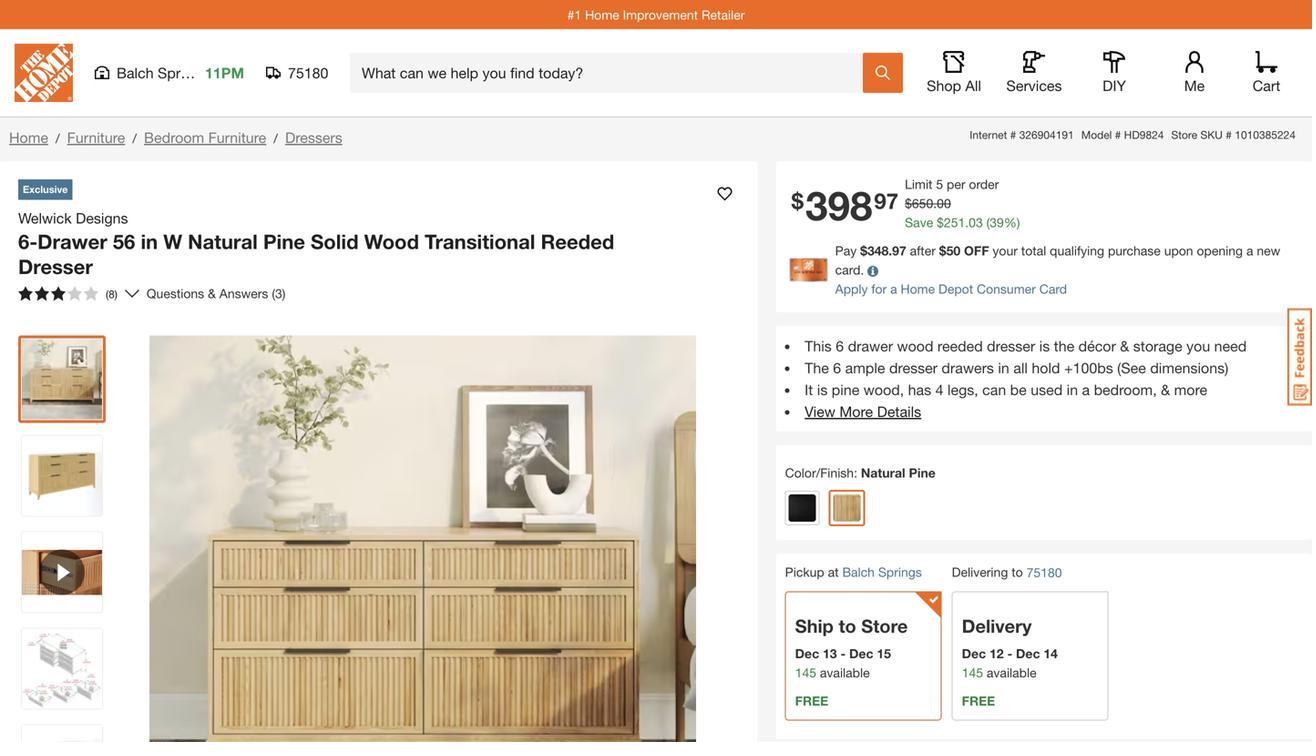 Task type: locate. For each thing, give the bounding box(es) containing it.
dresser down wood
[[890, 360, 938, 377]]

75180 right delivering
[[1027, 566, 1062, 581]]

pine
[[832, 381, 860, 399]]

/
[[56, 131, 60, 146], [133, 131, 137, 146], [274, 131, 278, 146]]

dresser
[[18, 255, 93, 279]]

pine inside welwick designs 6-drawer 56 in w natural pine solid wood transitional reeded dresser
[[263, 230, 305, 254]]

6338779681112 image
[[22, 533, 102, 613]]

questions & answers (3)
[[147, 286, 286, 301]]

- right 13
[[841, 647, 846, 662]]

1 horizontal spatial /
[[133, 131, 137, 146]]

.
[[934, 196, 937, 211], [966, 215, 969, 230]]

can
[[983, 381, 1007, 399]]

0 vertical spatial to
[[1012, 565, 1023, 580]]

store left sku
[[1172, 129, 1198, 141]]

you
[[1187, 338, 1211, 355]]

0 horizontal spatial dresser
[[890, 360, 938, 377]]

internet # 326904191 model # hd9824 store sku # 1010385224
[[970, 129, 1296, 141]]

to
[[1012, 565, 1023, 580], [839, 616, 857, 638]]

0 horizontal spatial -
[[841, 647, 846, 662]]

1 145 from the left
[[795, 666, 817, 681]]

at
[[828, 565, 839, 580]]

0 horizontal spatial springs
[[158, 64, 208, 82]]

the home depot logo image
[[15, 44, 73, 102]]

available
[[820, 666, 870, 681], [987, 666, 1037, 681]]

pine
[[263, 230, 305, 254], [909, 466, 936, 481]]

springs up home / furniture / bedroom furniture / dressers
[[158, 64, 208, 82]]

. down the 5
[[934, 196, 937, 211]]

home left depot
[[901, 282, 935, 297]]

# right the internet
[[1011, 129, 1017, 141]]

ship to store dec 13 - dec 15 145 available
[[795, 616, 908, 681]]

14
[[1044, 647, 1058, 662]]

0 vertical spatial pine
[[263, 230, 305, 254]]

the
[[1054, 338, 1075, 355]]

free for to
[[795, 694, 829, 709]]

2 145 from the left
[[962, 666, 984, 681]]

dec left the 14 on the bottom of the page
[[1016, 647, 1041, 662]]

75180
[[288, 64, 329, 82], [1027, 566, 1062, 581]]

- right 12
[[1008, 647, 1013, 662]]

0 vertical spatial 6
[[836, 338, 844, 355]]

2 horizontal spatial in
[[1067, 381, 1078, 399]]

per
[[947, 177, 966, 192]]

2 horizontal spatial /
[[274, 131, 278, 146]]

(3)
[[272, 286, 286, 301]]

1 horizontal spatial 75180
[[1027, 566, 1062, 581]]

145 down ship at the bottom of the page
[[795, 666, 817, 681]]

1 horizontal spatial is
[[1040, 338, 1050, 355]]

is
[[1040, 338, 1050, 355], [817, 381, 828, 399]]

0 vertical spatial dresser
[[987, 338, 1036, 355]]

& left more on the bottom right
[[1161, 381, 1171, 399]]

dec left 15 on the bottom
[[850, 647, 874, 662]]

1 horizontal spatial &
[[1121, 338, 1130, 355]]

welwick
[[18, 210, 72, 227]]

to inside ship to store dec 13 - dec 15 145 available
[[839, 616, 857, 638]]

0 horizontal spatial pine
[[263, 230, 305, 254]]

- inside ship to store dec 13 - dec 15 145 available
[[841, 647, 846, 662]]

$ right pay
[[861, 243, 868, 258]]

(8) button
[[11, 279, 125, 309]]

1 free from the left
[[795, 694, 829, 709]]

springs right at
[[879, 565, 922, 580]]

1 horizontal spatial natural
[[861, 466, 906, 481]]

available down 12
[[987, 666, 1037, 681]]

145 inside delivery dec 12 - dec 14 145 available
[[962, 666, 984, 681]]

to left the 75180 link
[[1012, 565, 1023, 580]]

1 available from the left
[[820, 666, 870, 681]]

used
[[1031, 381, 1063, 399]]

home link
[[9, 129, 48, 146]]

0 vertical spatial a
[[1247, 243, 1254, 258]]

& left "answers"
[[208, 286, 216, 301]]

#
[[1011, 129, 1017, 141], [1115, 129, 1122, 141], [1226, 129, 1232, 141]]

to right ship at the bottom of the page
[[839, 616, 857, 638]]

order
[[969, 177, 999, 192]]

home up 'exclusive'
[[9, 129, 48, 146]]

# right 'model'
[[1115, 129, 1122, 141]]

0 vertical spatial in
[[141, 230, 158, 254]]

0 horizontal spatial #
[[1011, 129, 1017, 141]]

1 vertical spatial a
[[891, 282, 898, 297]]

in right used
[[1067, 381, 1078, 399]]

1 vertical spatial 75180
[[1027, 566, 1062, 581]]

2 horizontal spatial #
[[1226, 129, 1232, 141]]

75180 link
[[1027, 564, 1062, 583]]

color/finish : natural pine
[[785, 466, 936, 481]]

2 dec from the left
[[850, 647, 874, 662]]

1 - from the left
[[841, 647, 846, 662]]

balch springs 11pm
[[117, 64, 244, 82]]

consumer
[[977, 282, 1036, 297]]

a left new
[[1247, 243, 1254, 258]]

1 horizontal spatial pine
[[909, 466, 936, 481]]

wood,
[[864, 381, 904, 399]]

cart link
[[1247, 51, 1287, 95]]

650
[[912, 196, 934, 211]]

:
[[854, 466, 858, 481]]

for
[[872, 282, 887, 297]]

pine down details
[[909, 466, 936, 481]]

is left the
[[1040, 338, 1050, 355]]

card.
[[836, 263, 864, 278]]

welwick designs 6-drawer 56 in w natural pine solid wood transitional reeded dresser
[[18, 210, 615, 279]]

1 vertical spatial &
[[1121, 338, 1130, 355]]

dec left 12
[[962, 647, 986, 662]]

pine left 'solid'
[[263, 230, 305, 254]]

0 horizontal spatial home
[[9, 129, 48, 146]]

more
[[840, 403, 873, 421]]

card
[[1040, 282, 1067, 297]]

1 horizontal spatial store
[[1172, 129, 1198, 141]]

2 free from the left
[[962, 694, 996, 709]]

apply for a home depot consumer card link
[[836, 282, 1067, 297]]

natural
[[188, 230, 258, 254], [861, 466, 906, 481]]

new
[[1257, 243, 1281, 258]]

apply for a home depot consumer card
[[836, 282, 1067, 297]]

balch springs button
[[843, 565, 922, 580]]

furniture right home link
[[67, 129, 125, 146]]

1 horizontal spatial -
[[1008, 647, 1013, 662]]

2 - from the left
[[1008, 647, 1013, 662]]

1 # from the left
[[1011, 129, 1017, 141]]

0 vertical spatial balch
[[117, 64, 154, 82]]

2 furniture from the left
[[208, 129, 266, 146]]

to for 75180
[[1012, 565, 1023, 580]]

a
[[1247, 243, 1254, 258], [891, 282, 898, 297], [1082, 381, 1090, 399]]

dimensions)
[[1151, 360, 1229, 377]]

1 horizontal spatial 145
[[962, 666, 984, 681]]

6 right this
[[836, 338, 844, 355]]

natural pine welwick designs dressers hd9824 64.0 image
[[22, 340, 102, 420]]

the
[[805, 360, 829, 377]]

springs
[[158, 64, 208, 82], [879, 565, 922, 580]]

natural right w
[[188, 230, 258, 254]]

all
[[966, 77, 982, 94]]

2 vertical spatial home
[[901, 282, 935, 297]]

store up 15 on the bottom
[[862, 616, 908, 638]]

solid
[[311, 230, 359, 254]]

apply
[[836, 282, 868, 297]]

2 vertical spatial a
[[1082, 381, 1090, 399]]

1 horizontal spatial to
[[1012, 565, 1023, 580]]

available down 13
[[820, 666, 870, 681]]

1 vertical spatial in
[[998, 360, 1010, 377]]

free down 12
[[962, 694, 996, 709]]

# right sku
[[1226, 129, 1232, 141]]

. left (
[[966, 215, 969, 230]]

dresser up all
[[987, 338, 1036, 355]]

0 horizontal spatial balch
[[117, 64, 154, 82]]

available inside delivery dec 12 - dec 14 145 available
[[987, 666, 1037, 681]]

0 horizontal spatial furniture
[[67, 129, 125, 146]]

1 horizontal spatial free
[[962, 694, 996, 709]]

What can we help you find today? search field
[[362, 54, 862, 92]]

is right it
[[817, 381, 828, 399]]

furniture right the bedroom
[[208, 129, 266, 146]]

pay
[[836, 243, 857, 258]]

natural right the :
[[861, 466, 906, 481]]

more
[[1175, 381, 1208, 399]]

a inside the your total qualifying purchase upon opening a new card.
[[1247, 243, 1254, 258]]

in
[[141, 230, 158, 254], [998, 360, 1010, 377], [1067, 381, 1078, 399]]

in left w
[[141, 230, 158, 254]]

in left all
[[998, 360, 1010, 377]]

transitional
[[425, 230, 535, 254]]

depot
[[939, 282, 974, 297]]

1 vertical spatial balch
[[843, 565, 875, 580]]

balch right at
[[843, 565, 875, 580]]

& up (see
[[1121, 338, 1130, 355]]

home right #1
[[585, 7, 620, 22]]

1 vertical spatial is
[[817, 381, 828, 399]]

ship
[[795, 616, 834, 638]]

0 vertical spatial home
[[585, 7, 620, 22]]

13
[[823, 647, 837, 662]]

2 / from the left
[[133, 131, 137, 146]]

$
[[792, 188, 804, 214], [905, 196, 912, 211], [937, 215, 944, 230], [861, 243, 868, 258], [940, 243, 947, 258]]

1 horizontal spatial a
[[1082, 381, 1090, 399]]

#1
[[568, 7, 582, 22]]

2 available from the left
[[987, 666, 1037, 681]]

2 vertical spatial &
[[1161, 381, 1171, 399]]

natural pine image
[[834, 495, 861, 522]]

0 horizontal spatial in
[[141, 230, 158, 254]]

1 horizontal spatial .
[[966, 215, 969, 230]]

1 vertical spatial natural
[[861, 466, 906, 481]]

2 horizontal spatial a
[[1247, 243, 1254, 258]]

0 horizontal spatial natural
[[188, 230, 258, 254]]

dresser
[[987, 338, 1036, 355], [890, 360, 938, 377]]

pickup at balch springs
[[785, 565, 922, 580]]

in inside welwick designs 6-drawer 56 in w natural pine solid wood transitional reeded dresser
[[141, 230, 158, 254]]

(8)
[[106, 288, 117, 301]]

0 vertical spatial store
[[1172, 129, 1198, 141]]

off
[[964, 243, 990, 258]]

balch up the bedroom
[[117, 64, 154, 82]]

0 horizontal spatial available
[[820, 666, 870, 681]]

1 horizontal spatial balch
[[843, 565, 875, 580]]

black image
[[789, 495, 816, 522]]

1 horizontal spatial furniture
[[208, 129, 266, 146]]

0 horizontal spatial 145
[[795, 666, 817, 681]]

03
[[969, 215, 983, 230]]

delivering to 75180
[[952, 565, 1062, 581]]

questions
[[147, 286, 204, 301]]

0 horizontal spatial &
[[208, 286, 216, 301]]

1 horizontal spatial dresser
[[987, 338, 1036, 355]]

storage
[[1134, 338, 1183, 355]]

0 horizontal spatial 75180
[[288, 64, 329, 82]]

0 horizontal spatial store
[[862, 616, 908, 638]]

1 horizontal spatial home
[[585, 7, 620, 22]]

0 vertical spatial .
[[934, 196, 937, 211]]

1 vertical spatial springs
[[879, 565, 922, 580]]

0 horizontal spatial to
[[839, 616, 857, 638]]

model
[[1082, 129, 1112, 141]]

services
[[1007, 77, 1062, 94]]

0 horizontal spatial free
[[795, 694, 829, 709]]

home
[[585, 7, 620, 22], [9, 129, 48, 146], [901, 282, 935, 297]]

- inside delivery dec 12 - dec 14 145 available
[[1008, 647, 1013, 662]]

145 down delivery
[[962, 666, 984, 681]]

dec left 13
[[795, 647, 820, 662]]

75180 up dressers "link"
[[288, 64, 329, 82]]

1 horizontal spatial #
[[1115, 129, 1122, 141]]

0 vertical spatial natural
[[188, 230, 258, 254]]

1 dec from the left
[[795, 647, 820, 662]]

97
[[875, 188, 899, 214]]

6 right the
[[833, 360, 842, 377]]

/ right furniture link
[[133, 131, 137, 146]]

0 vertical spatial 75180
[[288, 64, 329, 82]]

w
[[163, 230, 182, 254]]

/ right home link
[[56, 131, 60, 146]]

a right for
[[891, 282, 898, 297]]

a down +100bs
[[1082, 381, 1090, 399]]

0 horizontal spatial /
[[56, 131, 60, 146]]

15
[[877, 647, 891, 662]]

5
[[936, 177, 944, 192]]

free down 13
[[795, 694, 829, 709]]

1 vertical spatial dresser
[[890, 360, 938, 377]]

to inside the delivering to 75180
[[1012, 565, 1023, 580]]

2 vertical spatial in
[[1067, 381, 1078, 399]]

info image
[[868, 266, 879, 277]]

1 vertical spatial store
[[862, 616, 908, 638]]

/ left dressers
[[274, 131, 278, 146]]

1 horizontal spatial available
[[987, 666, 1037, 681]]

1 vertical spatial to
[[839, 616, 857, 638]]



Task type: describe. For each thing, give the bounding box(es) containing it.
12
[[990, 647, 1004, 662]]

reeded
[[938, 338, 983, 355]]

this
[[805, 338, 832, 355]]

#1 home improvement retailer
[[568, 7, 745, 22]]

retailer
[[702, 7, 745, 22]]

save
[[905, 215, 934, 230]]

1 furniture from the left
[[67, 129, 125, 146]]

a inside the this 6 drawer wood reeded dresser is the décor & storage you need the 6 ample dresser drawers in all hold +100bs (see dimensions) it is pine wood, has 4 legs, can be used in a bedroom, & more view more details
[[1082, 381, 1090, 399]]

internet
[[970, 129, 1008, 141]]

0 horizontal spatial .
[[934, 196, 937, 211]]

reeded
[[541, 230, 615, 254]]

145 inside ship to store dec 13 - dec 15 145 available
[[795, 666, 817, 681]]

2 # from the left
[[1115, 129, 1122, 141]]

75180 inside the delivering to 75180
[[1027, 566, 1062, 581]]

natural pine welwick designs dressers hd9824 e1.1 image
[[22, 436, 102, 516]]

designs
[[76, 210, 128, 227]]

1 vertical spatial pine
[[909, 466, 936, 481]]

3 stars image
[[18, 287, 98, 301]]

exclusive
[[23, 184, 68, 196]]

me button
[[1166, 51, 1224, 95]]

0 horizontal spatial is
[[817, 381, 828, 399]]

75180 inside button
[[288, 64, 329, 82]]

75180 button
[[266, 64, 329, 82]]

$ down 00
[[937, 215, 944, 230]]

326904191
[[1020, 129, 1074, 141]]

free for dec
[[962, 694, 996, 709]]

shop all button
[[925, 51, 984, 95]]

services button
[[1005, 51, 1064, 95]]

store inside ship to store dec 13 - dec 15 145 available
[[862, 616, 908, 638]]

view more details link
[[805, 403, 922, 421]]

natural pine welwick designs dressers hd9824 a0.3 image
[[22, 726, 102, 743]]

shop
[[927, 77, 962, 94]]

1 / from the left
[[56, 131, 60, 146]]

hd9824
[[1125, 129, 1164, 141]]

delivering
[[952, 565, 1009, 580]]

drawer
[[848, 338, 893, 355]]

11pm
[[205, 64, 244, 82]]

improvement
[[623, 7, 698, 22]]

wood
[[897, 338, 934, 355]]

legs,
[[948, 381, 979, 399]]

me
[[1185, 77, 1205, 94]]

ample
[[846, 360, 886, 377]]

39
[[990, 215, 1004, 230]]

furniture link
[[67, 129, 125, 146]]

+100bs
[[1065, 360, 1114, 377]]

$ left the 398
[[792, 188, 804, 214]]

it
[[805, 381, 813, 399]]

pay $ 348.97 after $ 50 off
[[836, 243, 990, 258]]

1 vertical spatial 6
[[833, 360, 842, 377]]

drawers
[[942, 360, 994, 377]]

dressers
[[285, 129, 343, 146]]

available inside ship to store dec 13 - dec 15 145 available
[[820, 666, 870, 681]]

1 horizontal spatial springs
[[879, 565, 922, 580]]

limit
[[905, 177, 933, 192]]

398
[[806, 181, 873, 229]]

3 dec from the left
[[962, 647, 986, 662]]

after
[[910, 243, 936, 258]]

6-
[[18, 230, 38, 254]]

apply now image
[[790, 258, 836, 282]]

sku
[[1201, 129, 1223, 141]]

pickup
[[785, 565, 825, 580]]

purchase
[[1108, 243, 1161, 258]]

0 vertical spatial is
[[1040, 338, 1050, 355]]

3 # from the left
[[1226, 129, 1232, 141]]

dressers link
[[285, 129, 343, 146]]

feedback link image
[[1288, 308, 1313, 407]]

diy
[[1103, 77, 1127, 94]]

diy button
[[1086, 51, 1144, 95]]

wood
[[364, 230, 419, 254]]

answers
[[219, 286, 268, 301]]

total
[[1022, 243, 1047, 258]]

0 vertical spatial springs
[[158, 64, 208, 82]]

1010385224
[[1235, 129, 1296, 141]]

natural pine welwick designs dressers hd9824 40.2 image
[[22, 629, 102, 710]]

2 horizontal spatial home
[[901, 282, 935, 297]]

bedroom furniture link
[[144, 129, 266, 146]]

décor
[[1079, 338, 1116, 355]]

need
[[1215, 338, 1247, 355]]

bedroom
[[144, 129, 204, 146]]

your total qualifying purchase upon opening a new card.
[[836, 243, 1281, 278]]

delivery dec 12 - dec 14 145 available
[[962, 616, 1058, 681]]

$ right after
[[940, 243, 947, 258]]

to for store
[[839, 616, 857, 638]]

0 horizontal spatial a
[[891, 282, 898, 297]]

1 horizontal spatial in
[[998, 360, 1010, 377]]

your
[[993, 243, 1018, 258]]

qualifying
[[1050, 243, 1105, 258]]

4
[[936, 381, 944, 399]]

view
[[805, 403, 836, 421]]

natural inside welwick designs 6-drawer 56 in w natural pine solid wood transitional reeded dresser
[[188, 230, 258, 254]]

shop all
[[927, 77, 982, 94]]

%)
[[1004, 215, 1020, 230]]

4 dec from the left
[[1016, 647, 1041, 662]]

details
[[877, 403, 922, 421]]

1 vertical spatial home
[[9, 129, 48, 146]]

00
[[937, 196, 951, 211]]

$ 398 97 limit 5 per order $ 650 . 00 save $ 251 . 03 ( 39 %)
[[792, 177, 1020, 230]]

3 / from the left
[[274, 131, 278, 146]]

1 vertical spatial .
[[966, 215, 969, 230]]

be
[[1011, 381, 1027, 399]]

$ down the limit
[[905, 196, 912, 211]]

2 horizontal spatial &
[[1161, 381, 1171, 399]]

0 vertical spatial &
[[208, 286, 216, 301]]



Task type: vqa. For each thing, say whether or not it's contained in the screenshot.


